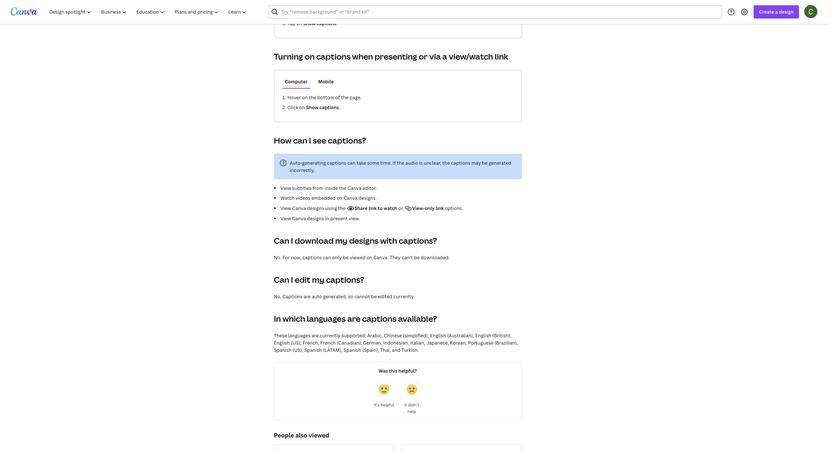 Task type: describe. For each thing, give the bounding box(es) containing it.
1 vertical spatial (us),
[[293, 347, 303, 353]]

see
[[313, 135, 327, 146]]

on for click
[[300, 104, 305, 111]]

. for click on show captions .
[[339, 104, 341, 111]]

🙂 image
[[379, 384, 390, 395]]

captions
[[283, 293, 303, 300]]

share
[[355, 205, 368, 211]]

designs for in
[[307, 215, 324, 222]]

editor.
[[363, 185, 377, 191]]

i for edit
[[291, 274, 293, 285]]

computer button
[[282, 75, 311, 88]]

helpful?
[[399, 368, 417, 374]]

so
[[348, 293, 354, 300]]

currently
[[320, 333, 341, 339]]

these languages are currently supported: arabic, chinese (simplified), english (australian), english (british), english (us), french, french (canadian), german, indonesian, italian, japanese, korean, portuguese (brazilian), spanish (us), spanish (latam), spanish (spain), thai, and turkish.
[[274, 333, 518, 353]]

my for edit
[[312, 274, 325, 285]]

for
[[283, 254, 290, 261]]

1 vertical spatial viewed
[[309, 431, 330, 439]]

help
[[408, 409, 416, 415]]

0 vertical spatial languages
[[307, 313, 346, 324]]

view subtitles from inside the canva editor.
[[281, 185, 377, 191]]

turning on captions when presenting or via a view/watch link
[[274, 51, 509, 62]]

present
[[331, 215, 348, 222]]

0 horizontal spatial english
[[274, 340, 290, 346]]

canva left the editor.
[[348, 185, 362, 191]]

unclear,
[[424, 160, 442, 166]]

thai,
[[381, 347, 391, 353]]

can't
[[402, 254, 413, 261]]

of
[[336, 94, 340, 101]]

if
[[393, 160, 396, 166]]

it's
[[374, 402, 380, 408]]

watch
[[281, 195, 295, 201]]

on left canva.
[[367, 254, 373, 261]]

mobile button
[[316, 75, 337, 88]]

auto-
[[290, 160, 302, 166]]

view/watch
[[449, 51, 494, 62]]

indonesian,
[[384, 340, 409, 346]]

may
[[472, 160, 481, 166]]

cannot
[[355, 293, 370, 300]]

christina overa image
[[805, 5, 818, 18]]

italian,
[[411, 340, 426, 346]]

tap on show captions .
[[288, 20, 338, 26]]

(canadian),
[[337, 340, 362, 346]]

helpful
[[381, 402, 395, 408]]

Try "remove background" or "brand kit" search field
[[282, 6, 718, 18]]

time.
[[381, 160, 392, 166]]

view.
[[349, 215, 360, 222]]

incorrectly.
[[290, 167, 315, 173]]

the up click on show captions .
[[309, 94, 317, 101]]

on for tap
[[297, 20, 303, 26]]

mobile
[[319, 78, 334, 85]]

with
[[381, 235, 398, 246]]

no. for no. captions are auto generated, so cannot be edited currently.
[[274, 293, 282, 300]]

2 vertical spatial designs
[[349, 235, 379, 246]]

the right inside
[[339, 185, 347, 191]]

edit
[[295, 274, 311, 285]]

share link to watch
[[355, 205, 399, 211]]

they
[[390, 254, 401, 261]]

view-
[[413, 205, 425, 211]]

in
[[325, 215, 330, 222]]

is
[[420, 160, 423, 166]]

turning
[[274, 51, 303, 62]]

auto-generating captions can take some time. if the audio is unclear, the captions may be generated incorrectly.
[[290, 160, 512, 173]]

arabic,
[[368, 333, 383, 339]]

canva up share
[[344, 195, 358, 201]]

page.
[[350, 94, 362, 101]]

view canva designs using the
[[281, 205, 347, 211]]

captions? for how can i see captions?
[[328, 135, 367, 146]]

be left the 'edited'
[[372, 293, 377, 300]]

via
[[430, 51, 441, 62]]

i for download
[[291, 235, 293, 246]]

2 horizontal spatial link
[[495, 51, 509, 62]]

1 vertical spatial captions?
[[399, 235, 438, 246]]

generated,
[[323, 293, 347, 300]]

take
[[357, 160, 366, 166]]

(australian),
[[448, 333, 475, 339]]

3 spanish from the left
[[344, 347, 362, 353]]

(british),
[[493, 333, 512, 339]]

no. for now, captions can only be viewed on canva. they can't be downloaded.
[[274, 254, 450, 261]]

currently.
[[394, 293, 415, 300]]

download
[[295, 235, 334, 246]]

french,
[[303, 340, 320, 346]]

computer
[[285, 78, 308, 85]]

generating
[[302, 160, 326, 166]]

inside
[[325, 185, 338, 191]]

how
[[274, 135, 292, 146]]

0 horizontal spatial a
[[443, 51, 448, 62]]

view-only link
[[413, 205, 444, 211]]

can i download my designs with captions?
[[274, 235, 438, 246]]

it
[[405, 402, 407, 408]]

1 horizontal spatial or
[[419, 51, 428, 62]]

click on show captions .
[[288, 104, 341, 111]]

no. for no. for now, captions can only be viewed on canva. they can't be downloaded.
[[274, 254, 282, 261]]

in which languages are captions available?
[[274, 313, 438, 324]]

presenting
[[375, 51, 417, 62]]

these
[[274, 333, 287, 339]]

tap
[[288, 20, 296, 26]]

create a design button
[[755, 5, 800, 19]]

my for download
[[336, 235, 348, 246]]

in
[[274, 313, 281, 324]]

captions? for can i edit my captions?
[[326, 274, 365, 285]]

1 vertical spatial or
[[399, 205, 405, 211]]

be down can i download my designs with captions?
[[343, 254, 349, 261]]



Task type: locate. For each thing, give the bounding box(es) containing it.
2 horizontal spatial are
[[348, 313, 361, 324]]

0 horizontal spatial spanish
[[274, 347, 292, 353]]

show for click on
[[306, 104, 319, 111]]

can down download
[[323, 254, 331, 261]]

😔 image
[[407, 384, 417, 395]]

are for currently
[[312, 333, 319, 339]]

a left design
[[776, 9, 779, 15]]

my down present
[[336, 235, 348, 246]]

people
[[274, 431, 294, 439]]

captions?
[[328, 135, 367, 146], [399, 235, 438, 246], [326, 274, 365, 285]]

0 vertical spatial show
[[304, 20, 316, 26]]

i up now,
[[291, 235, 293, 246]]

1 horizontal spatial viewed
[[350, 254, 366, 261]]

videos
[[296, 195, 311, 201]]

japanese,
[[427, 340, 449, 346]]

designs up no. for now, captions can only be viewed on canva. they can't be downloaded.
[[349, 235, 379, 246]]

embedded
[[312, 195, 336, 201]]

my
[[336, 235, 348, 246], [312, 274, 325, 285]]

1 vertical spatial can
[[274, 274, 290, 285]]

0 vertical spatial or
[[419, 51, 428, 62]]

1 horizontal spatial .
[[339, 104, 341, 111]]

view
[[281, 185, 291, 191], [281, 205, 291, 211], [281, 215, 291, 222]]

a right via
[[443, 51, 448, 62]]

subtitles
[[292, 185, 312, 191]]

english up the japanese,
[[431, 333, 447, 339]]

or right the watch
[[399, 205, 405, 211]]

1 vertical spatial .
[[339, 104, 341, 111]]

2 view from the top
[[281, 205, 291, 211]]

0 vertical spatial captions?
[[328, 135, 367, 146]]

spanish down the french,
[[305, 347, 322, 353]]

chinese
[[384, 333, 402, 339]]

0 horizontal spatial are
[[304, 293, 311, 300]]

can for can i download my designs with captions?
[[274, 235, 290, 246]]

2 horizontal spatial can
[[348, 160, 356, 166]]

it's helpful
[[374, 402, 395, 408]]

using
[[325, 205, 337, 211]]

no.
[[274, 254, 282, 261], [274, 293, 282, 300]]

or
[[419, 51, 428, 62], [399, 205, 405, 211]]

1 horizontal spatial spanish
[[305, 347, 322, 353]]

can for can i edit my captions?
[[274, 274, 290, 285]]

be right the may
[[482, 160, 488, 166]]

generated
[[489, 160, 512, 166]]

click
[[288, 104, 298, 111]]

1 horizontal spatial a
[[776, 9, 779, 15]]

on right hover
[[302, 94, 308, 101]]

my right 'edit'
[[312, 274, 325, 285]]

languages up the french,
[[288, 333, 311, 339]]

1 vertical spatial my
[[312, 274, 325, 285]]

0 vertical spatial can
[[293, 135, 308, 146]]

some
[[368, 160, 380, 166]]

canva down videos
[[292, 205, 306, 211]]

canva down 'view canva designs using the'
[[292, 215, 306, 222]]

on
[[297, 20, 303, 26], [305, 51, 315, 62], [302, 94, 308, 101], [300, 104, 305, 111], [337, 195, 343, 201], [367, 254, 373, 261]]

only
[[425, 205, 435, 211], [332, 254, 342, 261]]

1 vertical spatial a
[[443, 51, 448, 62]]

english down these
[[274, 340, 290, 346]]

(us),
[[291, 340, 302, 346], [293, 347, 303, 353]]

show down hover on the bottom of the page.
[[306, 104, 319, 111]]

2 vertical spatial can
[[323, 254, 331, 261]]

1 vertical spatial can
[[348, 160, 356, 166]]

1 vertical spatial show
[[306, 104, 319, 111]]

1 no. from the top
[[274, 254, 282, 261]]

1 spanish from the left
[[274, 347, 292, 353]]

captions? up take at the top left
[[328, 135, 367, 146]]

a inside create a design dropdown button
[[776, 9, 779, 15]]

1 vertical spatial are
[[348, 313, 361, 324]]

which
[[283, 313, 305, 324]]

0 vertical spatial (us),
[[291, 340, 302, 346]]

view canva designs in present view.
[[281, 215, 360, 222]]

0 vertical spatial no.
[[274, 254, 282, 261]]

on right click
[[300, 104, 305, 111]]

0 vertical spatial designs
[[307, 205, 324, 211]]

1 vertical spatial languages
[[288, 333, 311, 339]]

on right tap
[[297, 20, 303, 26]]

can up captions
[[274, 274, 290, 285]]

link left to
[[369, 205, 377, 211]]

0 vertical spatial can
[[274, 235, 290, 246]]

can inside the auto-generating captions can take some time. if the audio is unclear, the captions may be generated incorrectly.
[[348, 160, 356, 166]]

and
[[392, 347, 401, 353]]

was this helpful?
[[379, 368, 417, 374]]

1 view from the top
[[281, 185, 291, 191]]

2 vertical spatial captions?
[[326, 274, 365, 285]]

the up present
[[338, 205, 346, 211]]

2 spanish from the left
[[305, 347, 322, 353]]

spanish down these
[[274, 347, 292, 353]]

only down can i download my designs with captions?
[[332, 254, 342, 261]]

it didn't help
[[405, 402, 420, 415]]

2 vertical spatial view
[[281, 215, 291, 222]]

can i edit my captions?
[[274, 274, 365, 285]]

no. captions are auto generated, so cannot be edited currently.
[[274, 293, 415, 300]]

portuguese
[[468, 340, 494, 346]]

1 horizontal spatial only
[[425, 205, 435, 211]]

didn't
[[408, 402, 420, 408]]

show for tap on
[[304, 20, 316, 26]]

0 horizontal spatial link
[[369, 205, 377, 211]]

i left 'edit'
[[291, 274, 293, 285]]

french
[[321, 340, 336, 346]]

are inside these languages are currently supported: arabic, chinese (simplified), english (australian), english (british), english (us), french, french (canadian), german, indonesian, italian, japanese, korean, portuguese (brazilian), spanish (us), spanish (latam), spanish (spain), thai, and turkish.
[[312, 333, 319, 339]]

2 no. from the top
[[274, 293, 282, 300]]

on right turning
[[305, 51, 315, 62]]

a
[[776, 9, 779, 15], [443, 51, 448, 62]]

2 can from the top
[[274, 274, 290, 285]]

only left options.
[[425, 205, 435, 211]]

hover on the bottom of the page.
[[288, 94, 362, 101]]

turkish.
[[402, 347, 419, 353]]

captions? up can't
[[399, 235, 438, 246]]

audio
[[406, 160, 418, 166]]

german,
[[364, 340, 382, 346]]

korean,
[[450, 340, 467, 346]]

(simplified),
[[403, 333, 429, 339]]

canva.
[[374, 254, 389, 261]]

bottom
[[318, 94, 334, 101]]

i
[[309, 135, 311, 146], [291, 235, 293, 246], [291, 274, 293, 285]]

languages inside these languages are currently supported: arabic, chinese (simplified), english (australian), english (british), english (us), french, french (canadian), german, indonesian, italian, japanese, korean, portuguese (brazilian), spanish (us), spanish (latam), spanish (spain), thai, and turkish.
[[288, 333, 311, 339]]

1 vertical spatial only
[[332, 254, 342, 261]]

the right unclear,
[[443, 160, 450, 166]]

0 vertical spatial are
[[304, 293, 311, 300]]

are
[[304, 293, 311, 300], [348, 313, 361, 324], [312, 333, 319, 339]]

people also viewed
[[274, 431, 330, 439]]

designs up view canva designs in present view.
[[307, 205, 324, 211]]

2 horizontal spatial spanish
[[344, 347, 362, 353]]

(us), down the french,
[[293, 347, 303, 353]]

1 horizontal spatial my
[[336, 235, 348, 246]]

0 vertical spatial .
[[337, 20, 338, 26]]

now,
[[291, 254, 302, 261]]

i left see at the top of the page
[[309, 135, 311, 146]]

. for tap on show captions .
[[337, 20, 338, 26]]

1 vertical spatial i
[[291, 235, 293, 246]]

create a design
[[760, 9, 794, 15]]

0 vertical spatial i
[[309, 135, 311, 146]]

spanish down (canadian),
[[344, 347, 362, 353]]

or left via
[[419, 51, 428, 62]]

english
[[431, 333, 447, 339], [476, 333, 492, 339], [274, 340, 290, 346]]

supported:
[[342, 333, 366, 339]]

0 horizontal spatial or
[[399, 205, 405, 211]]

viewed down can i download my designs with captions?
[[350, 254, 366, 261]]

0 vertical spatial viewed
[[350, 254, 366, 261]]

are left "auto"
[[304, 293, 311, 300]]

(us), left the french,
[[291, 340, 302, 346]]

link right view-
[[436, 205, 444, 211]]

canva
[[348, 185, 362, 191], [344, 195, 358, 201], [292, 205, 306, 211], [292, 215, 306, 222]]

viewed right also
[[309, 431, 330, 439]]

no. left for
[[274, 254, 282, 261]]

from
[[313, 185, 324, 191]]

english up portuguese
[[476, 333, 492, 339]]

no. left captions
[[274, 293, 282, 300]]

show right tap
[[304, 20, 316, 26]]

1 horizontal spatial can
[[323, 254, 331, 261]]

designs for using
[[307, 205, 324, 211]]

(spain),
[[363, 347, 379, 353]]

can up for
[[274, 235, 290, 246]]

captions? up no. captions are auto generated, so cannot be edited currently.
[[326, 274, 365, 285]]

1 horizontal spatial english
[[431, 333, 447, 339]]

on for turning
[[305, 51, 315, 62]]

be right can't
[[414, 254, 420, 261]]

are for auto
[[304, 293, 311, 300]]

languages
[[307, 313, 346, 324], [288, 333, 311, 339]]

the right of at left
[[341, 94, 349, 101]]

are up the french,
[[312, 333, 319, 339]]

downloaded.
[[421, 254, 450, 261]]

2 horizontal spatial english
[[476, 333, 492, 339]]

(brazilian),
[[495, 340, 518, 346]]

available?
[[399, 313, 438, 324]]

0 horizontal spatial viewed
[[309, 431, 330, 439]]

watch videos embedded on canva designs.
[[281, 195, 377, 201]]

(latam),
[[323, 347, 343, 353]]

languages up currently
[[307, 313, 346, 324]]

on down inside
[[337, 195, 343, 201]]

designs.
[[359, 195, 377, 201]]

be inside the auto-generating captions can take some time. if the audio is unclear, the captions may be generated incorrectly.
[[482, 160, 488, 166]]

link right view/watch
[[495, 51, 509, 62]]

0 horizontal spatial .
[[337, 20, 338, 26]]

can left take at the top left
[[348, 160, 356, 166]]

0 horizontal spatial my
[[312, 274, 325, 285]]

this
[[389, 368, 398, 374]]

design
[[780, 9, 794, 15]]

2 vertical spatial are
[[312, 333, 319, 339]]

captions
[[317, 20, 337, 26], [317, 51, 351, 62], [320, 104, 339, 111], [327, 160, 347, 166], [451, 160, 471, 166], [303, 254, 322, 261], [362, 313, 397, 324]]

3 view from the top
[[281, 215, 291, 222]]

top level navigation element
[[45, 5, 253, 19]]

the right the if
[[397, 160, 405, 166]]

view for view subtitles from inside the canva editor.
[[281, 185, 291, 191]]

0 horizontal spatial can
[[293, 135, 308, 146]]

1 can from the top
[[274, 235, 290, 246]]

create
[[760, 9, 775, 15]]

1 horizontal spatial are
[[312, 333, 319, 339]]

can right the how
[[293, 135, 308, 146]]

0 vertical spatial view
[[281, 185, 291, 191]]

0 vertical spatial my
[[336, 235, 348, 246]]

designs down 'view canva designs using the'
[[307, 215, 324, 222]]

on for hover
[[302, 94, 308, 101]]

0 vertical spatial only
[[425, 205, 435, 211]]

view for view canva designs in present view.
[[281, 215, 291, 222]]

also
[[296, 431, 308, 439]]

1 vertical spatial designs
[[307, 215, 324, 222]]

the
[[309, 94, 317, 101], [341, 94, 349, 101], [397, 160, 405, 166], [443, 160, 450, 166], [339, 185, 347, 191], [338, 205, 346, 211]]

1 horizontal spatial link
[[436, 205, 444, 211]]

2 vertical spatial i
[[291, 274, 293, 285]]

view for view canva designs using the
[[281, 205, 291, 211]]

was
[[379, 368, 388, 374]]

spanish
[[274, 347, 292, 353], [305, 347, 322, 353], [344, 347, 362, 353]]

0 horizontal spatial only
[[332, 254, 342, 261]]

.
[[337, 20, 338, 26], [339, 104, 341, 111]]

1 vertical spatial no.
[[274, 293, 282, 300]]

are up supported:
[[348, 313, 361, 324]]

options.
[[444, 205, 464, 211]]

1 vertical spatial view
[[281, 205, 291, 211]]

link
[[495, 51, 509, 62], [369, 205, 377, 211], [436, 205, 444, 211]]

0 vertical spatial a
[[776, 9, 779, 15]]



Task type: vqa. For each thing, say whether or not it's contained in the screenshot.
available?
yes



